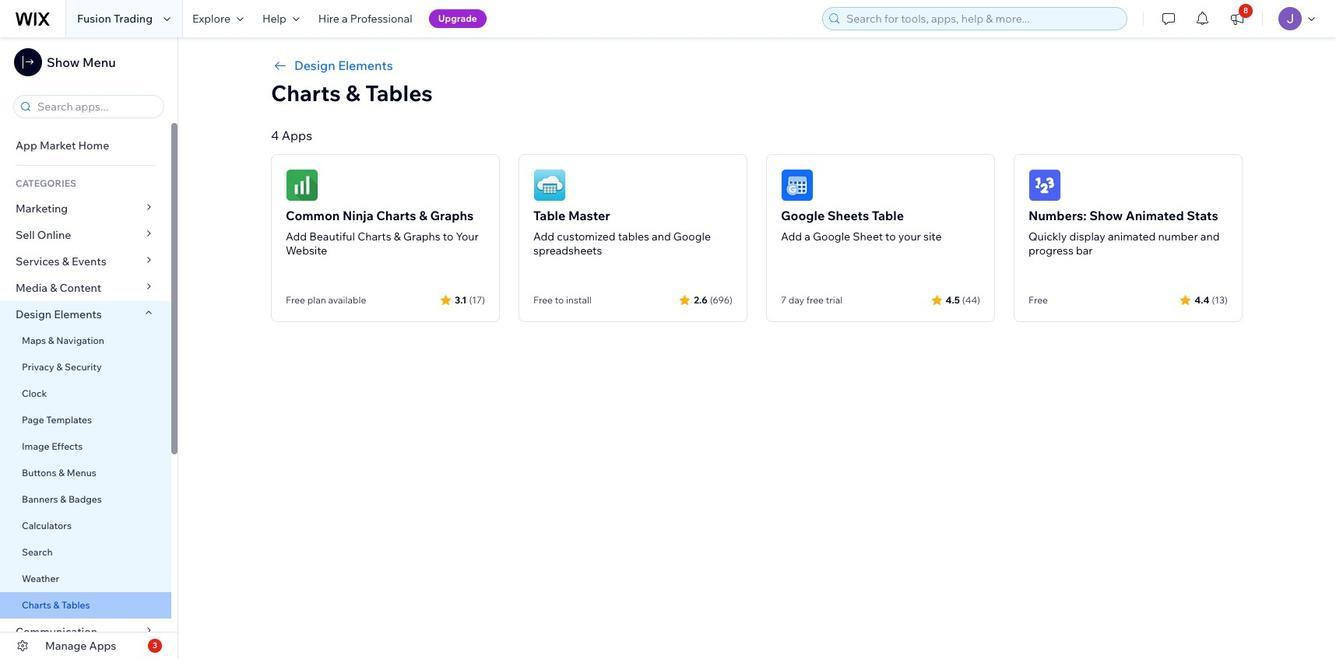 Task type: describe. For each thing, give the bounding box(es) containing it.
media
[[16, 281, 48, 295]]

7
[[781, 294, 787, 306]]

animated
[[1126, 208, 1184, 224]]

sell online
[[16, 228, 71, 242]]

charts & tables link
[[0, 593, 171, 619]]

your
[[898, 230, 921, 244]]

& for "maps & navigation" "link"
[[48, 335, 54, 347]]

services
[[16, 255, 60, 269]]

free to install
[[533, 294, 592, 306]]

menu
[[82, 55, 116, 70]]

& right ninja
[[419, 208, 427, 224]]

& for buttons & menus link
[[59, 467, 65, 479]]

table inside table master add customized tables and google spreadsheets
[[533, 208, 566, 224]]

(696)
[[710, 294, 733, 306]]

privacy
[[22, 361, 54, 373]]

common
[[286, 208, 340, 224]]

4.5
[[946, 294, 960, 306]]

security
[[65, 361, 102, 373]]

charts right ninja
[[376, 208, 416, 224]]

banners & badges
[[22, 494, 102, 505]]

trading
[[114, 12, 153, 26]]

app market home link
[[0, 132, 171, 159]]

day
[[789, 294, 804, 306]]

(13)
[[1212, 294, 1228, 306]]

clock
[[22, 388, 47, 400]]

marketing link
[[0, 195, 171, 222]]

common ninja charts & graphs logo image
[[286, 169, 319, 202]]

spreadsheets
[[533, 244, 602, 258]]

image effects link
[[0, 434, 171, 460]]

3 free from the left
[[1029, 294, 1048, 306]]

market
[[40, 139, 76, 153]]

0 vertical spatial graphs
[[430, 208, 474, 224]]

page templates link
[[0, 407, 171, 434]]

show menu
[[47, 55, 116, 70]]

clock link
[[0, 381, 171, 407]]

charts up "4 apps"
[[271, 79, 341, 107]]

fusion
[[77, 12, 111, 26]]

services & events
[[16, 255, 107, 269]]

categories
[[16, 178, 76, 189]]

app market home
[[16, 139, 109, 153]]

content
[[60, 281, 101, 295]]

sell
[[16, 228, 35, 242]]

4 apps
[[271, 128, 312, 143]]

quickly
[[1029, 230, 1067, 244]]

available
[[328, 294, 366, 306]]

1 horizontal spatial to
[[555, 294, 564, 306]]

apps for manage apps
[[89, 639, 116, 653]]

& right beautiful
[[394, 230, 401, 244]]

& for charts & tables link
[[53, 600, 59, 611]]

charts inside sidebar element
[[22, 600, 51, 611]]

sell online link
[[0, 222, 171, 248]]

& down the hire a professional
[[346, 79, 361, 107]]

8
[[1244, 5, 1249, 16]]

table master logo image
[[533, 169, 566, 202]]

3
[[153, 641, 157, 651]]

google inside table master add customized tables and google spreadsheets
[[674, 230, 711, 244]]

to inside the google sheets table add a google sheet to your site
[[886, 230, 896, 244]]

1 horizontal spatial elements
[[338, 58, 393, 73]]

show inside numbers: show animated stats quickly display animated number and progress bar
[[1090, 208, 1123, 224]]

& for media & content link on the top of the page
[[50, 281, 57, 295]]

1 vertical spatial graphs
[[403, 230, 441, 244]]

beautiful
[[309, 230, 355, 244]]

explore
[[192, 12, 230, 26]]

maps
[[22, 335, 46, 347]]

buttons & menus
[[22, 467, 96, 479]]

free for table master
[[533, 294, 553, 306]]

hire a professional
[[318, 12, 412, 26]]

site
[[924, 230, 942, 244]]

bar
[[1076, 244, 1093, 258]]

sheets
[[828, 208, 869, 224]]

design inside sidebar element
[[16, 308, 51, 322]]

to inside common ninja charts & graphs add beautiful charts & graphs to your website
[[443, 230, 453, 244]]

badges
[[68, 494, 102, 505]]

media & content
[[16, 281, 101, 295]]

calculators
[[22, 520, 72, 532]]

free
[[807, 294, 824, 306]]

fusion trading
[[77, 12, 153, 26]]

8 button
[[1220, 0, 1255, 37]]

plan
[[307, 294, 326, 306]]

tables
[[618, 230, 649, 244]]

install
[[566, 294, 592, 306]]

app
[[16, 139, 37, 153]]

1 horizontal spatial charts & tables
[[271, 79, 433, 107]]

privacy & security
[[22, 361, 102, 373]]

menus
[[67, 467, 96, 479]]

7 day free trial
[[781, 294, 843, 306]]

image
[[22, 441, 50, 452]]

and inside numbers: show animated stats quickly display animated number and progress bar
[[1201, 230, 1220, 244]]

manage apps
[[45, 639, 116, 653]]

3.1
[[455, 294, 467, 306]]

display
[[1070, 230, 1106, 244]]

google sheets table logo image
[[781, 169, 814, 202]]

show inside button
[[47, 55, 80, 70]]

table master add customized tables and google spreadsheets
[[533, 208, 711, 258]]

0 vertical spatial tables
[[365, 79, 433, 107]]

0 vertical spatial design
[[294, 58, 335, 73]]

charts down ninja
[[358, 230, 391, 244]]

banners & badges link
[[0, 487, 171, 513]]



Task type: vqa. For each thing, say whether or not it's contained in the screenshot.
'hire a professional' in the top of the page
yes



Task type: locate. For each thing, give the bounding box(es) containing it.
design up maps
[[16, 308, 51, 322]]

graphs up your
[[430, 208, 474, 224]]

Search apps... field
[[33, 96, 159, 118]]

upgrade
[[438, 12, 477, 24]]

free plan available
[[286, 294, 366, 306]]

graphs left your
[[403, 230, 441, 244]]

1 vertical spatial a
[[805, 230, 811, 244]]

banners
[[22, 494, 58, 505]]

add
[[286, 230, 307, 244], [533, 230, 555, 244], [781, 230, 802, 244]]

2 horizontal spatial add
[[781, 230, 802, 244]]

table up sheet
[[872, 208, 904, 224]]

1 horizontal spatial design elements
[[294, 58, 393, 73]]

tables inside charts & tables link
[[62, 600, 90, 611]]

charts & tables up "4 apps"
[[271, 79, 433, 107]]

apps inside sidebar element
[[89, 639, 116, 653]]

numbers: show animated stats quickly display animated number and progress bar
[[1029, 208, 1220, 258]]

your
[[456, 230, 479, 244]]

stats
[[1187, 208, 1219, 224]]

effects
[[52, 441, 83, 452]]

google down google sheets table logo
[[781, 208, 825, 224]]

0 horizontal spatial to
[[443, 230, 453, 244]]

2 free from the left
[[533, 294, 553, 306]]

charts down weather
[[22, 600, 51, 611]]

0 horizontal spatial apps
[[89, 639, 116, 653]]

show up the display
[[1090, 208, 1123, 224]]

animated
[[1108, 230, 1156, 244]]

0 horizontal spatial design elements
[[16, 308, 102, 322]]

maps & navigation link
[[0, 328, 171, 354]]

0 vertical spatial design elements link
[[271, 56, 1243, 75]]

2 table from the left
[[872, 208, 904, 224]]

2 horizontal spatial free
[[1029, 294, 1048, 306]]

free
[[286, 294, 305, 306], [533, 294, 553, 306], [1029, 294, 1048, 306]]

google right tables
[[674, 230, 711, 244]]

1 free from the left
[[286, 294, 305, 306]]

design
[[294, 58, 335, 73], [16, 308, 51, 322]]

1 vertical spatial charts & tables
[[22, 600, 90, 611]]

a inside hire a professional link
[[342, 12, 348, 26]]

1 add from the left
[[286, 230, 307, 244]]

online
[[37, 228, 71, 242]]

numbers: show animated stats logo image
[[1029, 169, 1061, 202]]

a down google sheets table logo
[[805, 230, 811, 244]]

0 horizontal spatial free
[[286, 294, 305, 306]]

design elements link
[[271, 56, 1243, 75], [0, 301, 171, 328]]

1 vertical spatial show
[[1090, 208, 1123, 224]]

elements up navigation
[[54, 308, 102, 322]]

apps for 4 apps
[[282, 128, 312, 143]]

2.6 (696)
[[694, 294, 733, 306]]

0 horizontal spatial design elements link
[[0, 301, 171, 328]]

add inside the google sheets table add a google sheet to your site
[[781, 230, 802, 244]]

search
[[22, 547, 53, 558]]

calculators link
[[0, 513, 171, 540]]

elements down hire a professional link
[[338, 58, 393, 73]]

and down stats
[[1201, 230, 1220, 244]]

show left menu
[[47, 55, 80, 70]]

1 vertical spatial design
[[16, 308, 51, 322]]

charts & tables inside sidebar element
[[22, 600, 90, 611]]

website
[[286, 244, 327, 258]]

0 horizontal spatial and
[[652, 230, 671, 244]]

page templates
[[22, 414, 94, 426]]

1 vertical spatial apps
[[89, 639, 116, 653]]

0 horizontal spatial a
[[342, 12, 348, 26]]

apps right 4
[[282, 128, 312, 143]]

sidebar element
[[0, 37, 178, 660]]

2 add from the left
[[533, 230, 555, 244]]

tables down weather link
[[62, 600, 90, 611]]

1 horizontal spatial design elements link
[[271, 56, 1243, 75]]

hire
[[318, 12, 339, 26]]

1 vertical spatial elements
[[54, 308, 102, 322]]

media & content link
[[0, 275, 171, 301]]

communication
[[16, 625, 100, 639]]

add down common
[[286, 230, 307, 244]]

add inside common ninja charts & graphs add beautiful charts & graphs to your website
[[286, 230, 307, 244]]

buttons
[[22, 467, 56, 479]]

& left menus
[[59, 467, 65, 479]]

& right media
[[50, 281, 57, 295]]

common ninja charts & graphs add beautiful charts & graphs to your website
[[286, 208, 479, 258]]

add down google sheets table logo
[[781, 230, 802, 244]]

& right privacy
[[56, 361, 63, 373]]

2.6
[[694, 294, 708, 306]]

customized
[[557, 230, 616, 244]]

table down table master logo
[[533, 208, 566, 224]]

tables down professional
[[365, 79, 433, 107]]

0 horizontal spatial table
[[533, 208, 566, 224]]

help
[[262, 12, 286, 26]]

1 horizontal spatial design
[[294, 58, 335, 73]]

maps & navigation
[[22, 335, 104, 347]]

Search for tools, apps, help & more... field
[[842, 8, 1122, 30]]

privacy & security link
[[0, 354, 171, 381]]

& right maps
[[48, 335, 54, 347]]

table
[[533, 208, 566, 224], [872, 208, 904, 224]]

free down progress
[[1029, 294, 1048, 306]]

table inside the google sheets table add a google sheet to your site
[[872, 208, 904, 224]]

1 horizontal spatial apps
[[282, 128, 312, 143]]

0 vertical spatial charts & tables
[[271, 79, 433, 107]]

and inside table master add customized tables and google spreadsheets
[[652, 230, 671, 244]]

sheet
[[853, 230, 883, 244]]

design elements up maps & navigation
[[16, 308, 102, 322]]

1 and from the left
[[652, 230, 671, 244]]

1 horizontal spatial and
[[1201, 230, 1220, 244]]

add inside table master add customized tables and google spreadsheets
[[533, 230, 555, 244]]

add left customized
[[533, 230, 555, 244]]

4.5 (44)
[[946, 294, 980, 306]]

google down sheets
[[813, 230, 851, 244]]

marketing
[[16, 202, 68, 216]]

elements inside sidebar element
[[54, 308, 102, 322]]

design elements
[[294, 58, 393, 73], [16, 308, 102, 322]]

to
[[443, 230, 453, 244], [886, 230, 896, 244], [555, 294, 564, 306]]

events
[[72, 255, 107, 269]]

weather link
[[0, 566, 171, 593]]

& left events
[[62, 255, 69, 269]]

google sheets table add a google sheet to your site
[[781, 208, 942, 244]]

(17)
[[469, 294, 485, 306]]

and right tables
[[652, 230, 671, 244]]

2 and from the left
[[1201, 230, 1220, 244]]

charts
[[271, 79, 341, 107], [376, 208, 416, 224], [358, 230, 391, 244], [22, 600, 51, 611]]

1 vertical spatial design elements
[[16, 308, 102, 322]]

& for banners & badges link
[[60, 494, 66, 505]]

tables
[[365, 79, 433, 107], [62, 600, 90, 611]]

1 horizontal spatial tables
[[365, 79, 433, 107]]

& for privacy & security link
[[56, 361, 63, 373]]

page
[[22, 414, 44, 426]]

a
[[342, 12, 348, 26], [805, 230, 811, 244]]

apps
[[282, 128, 312, 143], [89, 639, 116, 653]]

manage
[[45, 639, 87, 653]]

templates
[[46, 414, 92, 426]]

1 vertical spatial design elements link
[[0, 301, 171, 328]]

upgrade button
[[429, 9, 487, 28]]

0 vertical spatial design elements
[[294, 58, 393, 73]]

trial
[[826, 294, 843, 306]]

1 horizontal spatial table
[[872, 208, 904, 224]]

design elements down hire
[[294, 58, 393, 73]]

a right hire
[[342, 12, 348, 26]]

& inside "link"
[[48, 335, 54, 347]]

show menu button
[[14, 48, 116, 76]]

weather
[[22, 573, 59, 585]]

0 vertical spatial show
[[47, 55, 80, 70]]

& left badges
[[60, 494, 66, 505]]

0 horizontal spatial add
[[286, 230, 307, 244]]

free left plan
[[286, 294, 305, 306]]

0 vertical spatial a
[[342, 12, 348, 26]]

4.4 (13)
[[1195, 294, 1228, 306]]

3 add from the left
[[781, 230, 802, 244]]

progress
[[1029, 244, 1074, 258]]

numbers:
[[1029, 208, 1087, 224]]

1 vertical spatial tables
[[62, 600, 90, 611]]

and
[[652, 230, 671, 244], [1201, 230, 1220, 244]]

search link
[[0, 540, 171, 566]]

charts & tables
[[271, 79, 433, 107], [22, 600, 90, 611]]

(44)
[[962, 294, 980, 306]]

4
[[271, 128, 279, 143]]

1 table from the left
[[533, 208, 566, 224]]

& for services & events link
[[62, 255, 69, 269]]

& up communication
[[53, 600, 59, 611]]

buttons & menus link
[[0, 460, 171, 487]]

1 horizontal spatial free
[[533, 294, 553, 306]]

1 horizontal spatial show
[[1090, 208, 1123, 224]]

4.4
[[1195, 294, 1210, 306]]

0 horizontal spatial charts & tables
[[22, 600, 90, 611]]

design elements inside sidebar element
[[16, 308, 102, 322]]

charts & tables up communication
[[22, 600, 90, 611]]

0 vertical spatial apps
[[282, 128, 312, 143]]

hire a professional link
[[309, 0, 422, 37]]

0 horizontal spatial tables
[[62, 600, 90, 611]]

apps right "manage"
[[89, 639, 116, 653]]

2 horizontal spatial to
[[886, 230, 896, 244]]

free left install
[[533, 294, 553, 306]]

1 horizontal spatial a
[[805, 230, 811, 244]]

0 vertical spatial elements
[[338, 58, 393, 73]]

services & events link
[[0, 248, 171, 275]]

show
[[47, 55, 80, 70], [1090, 208, 1123, 224]]

0 horizontal spatial show
[[47, 55, 80, 70]]

professional
[[350, 12, 412, 26]]

0 horizontal spatial elements
[[54, 308, 102, 322]]

1 horizontal spatial add
[[533, 230, 555, 244]]

number
[[1158, 230, 1198, 244]]

design down hire
[[294, 58, 335, 73]]

master
[[568, 208, 610, 224]]

0 horizontal spatial design
[[16, 308, 51, 322]]

a inside the google sheets table add a google sheet to your site
[[805, 230, 811, 244]]

free for common ninja charts & graphs
[[286, 294, 305, 306]]



